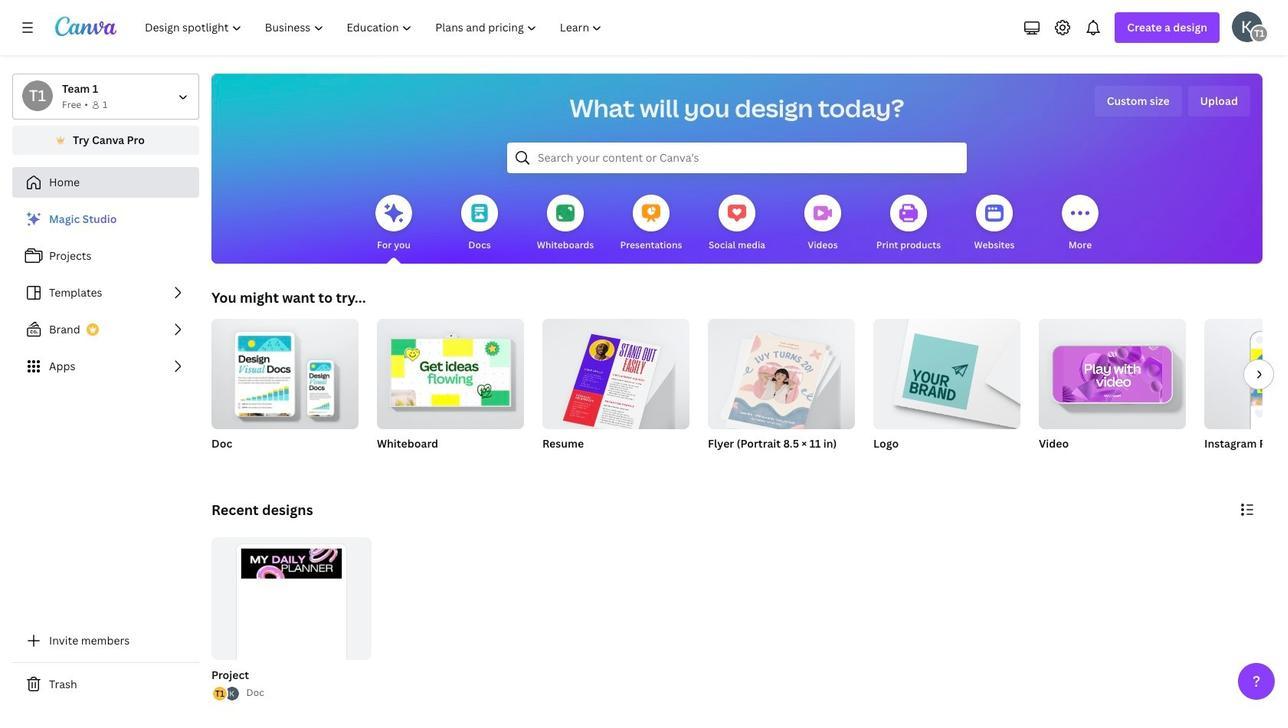 Task type: vqa. For each thing, say whether or not it's contained in the screenshot.
Kendall
no



Task type: describe. For each thing, give the bounding box(es) containing it.
team 1 element inside switch to another team button
[[22, 80, 53, 111]]

top level navigation element
[[135, 12, 616, 43]]

team 1 image inside switch to another team button
[[22, 80, 53, 111]]

0 vertical spatial team 1 element
[[1251, 25, 1269, 43]]

kendall parks image
[[1233, 11, 1263, 42]]

Search search field
[[538, 143, 937, 172]]



Task type: locate. For each thing, give the bounding box(es) containing it.
team 1 element
[[1251, 25, 1269, 43], [22, 80, 53, 111]]

0 horizontal spatial list
[[12, 204, 199, 382]]

1 vertical spatial list
[[212, 686, 240, 703]]

0 vertical spatial list
[[12, 204, 199, 382]]

1 horizontal spatial team 1 element
[[1251, 25, 1269, 43]]

Switch to another team button
[[12, 74, 199, 120]]

0 vertical spatial team 1 image
[[1251, 25, 1269, 43]]

list
[[12, 204, 199, 382], [212, 686, 240, 703]]

None search field
[[507, 143, 967, 173]]

1 vertical spatial team 1 element
[[22, 80, 53, 111]]

team 1 image
[[1251, 25, 1269, 43], [22, 80, 53, 111]]

0 horizontal spatial team 1 element
[[22, 80, 53, 111]]

1 horizontal spatial team 1 image
[[1251, 25, 1269, 43]]

1 horizontal spatial list
[[212, 686, 240, 703]]

0 horizontal spatial team 1 image
[[22, 80, 53, 111]]

1 vertical spatial team 1 image
[[22, 80, 53, 111]]

group
[[212, 313, 359, 471], [212, 313, 359, 429], [377, 313, 524, 471], [377, 313, 524, 429], [543, 313, 690, 471], [543, 313, 690, 436], [1039, 313, 1187, 471], [1039, 313, 1187, 429], [708, 319, 855, 471], [874, 319, 1021, 471], [1205, 319, 1288, 471], [1205, 319, 1288, 429], [208, 537, 372, 703], [212, 537, 372, 700]]



